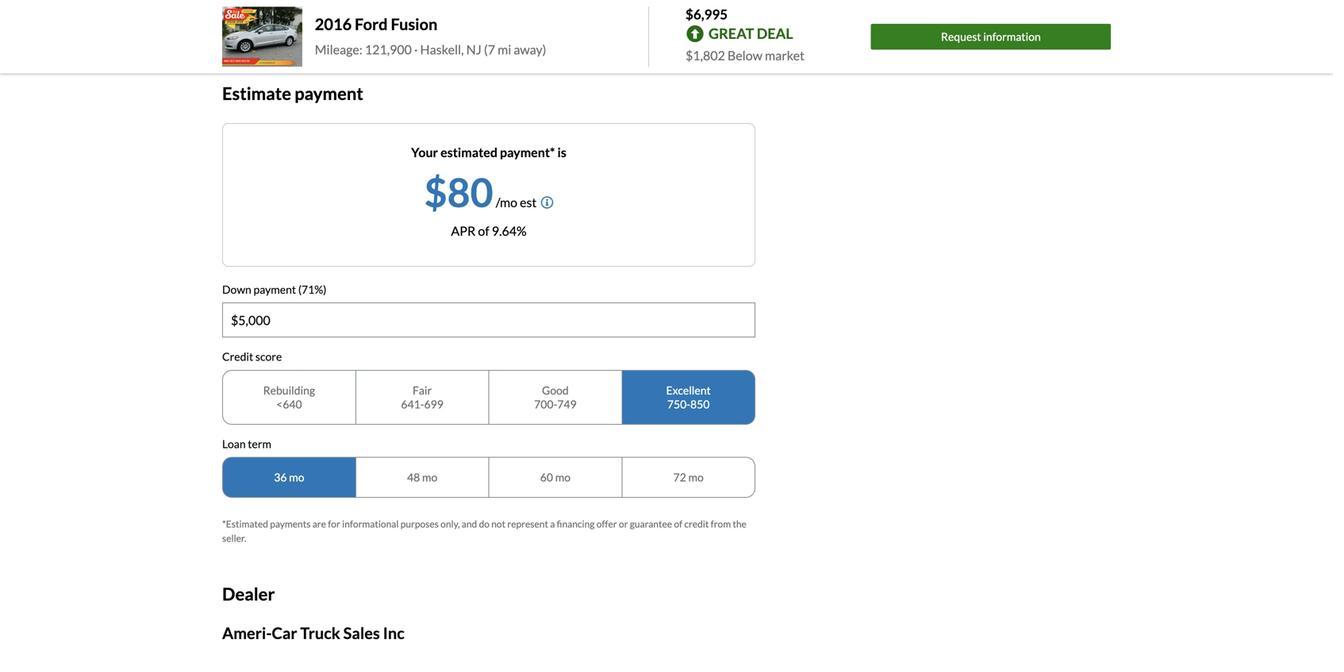 Task type: locate. For each thing, give the bounding box(es) containing it.
truck
[[300, 624, 340, 643]]

3 mo from the left
[[556, 471, 571, 484]]

market
[[765, 48, 805, 63]]

mo right 60
[[556, 471, 571, 484]]

1 horizontal spatial of
[[674, 518, 683, 530]]

mo right 48
[[422, 471, 438, 484]]

·
[[415, 42, 418, 57]]

payment
[[295, 83, 364, 104], [254, 282, 296, 296]]

1 vertical spatial of
[[674, 518, 683, 530]]

Down payment (71%) text field
[[223, 303, 755, 337]]

ford
[[355, 15, 388, 34]]

payments
[[270, 518, 311, 530]]

financing
[[557, 518, 595, 530]]

good
[[542, 383, 569, 397]]

show price history link
[[222, 27, 325, 43]]

seller.
[[222, 533, 247, 544]]

payment left (71%)
[[254, 282, 296, 296]]

rebuilding
[[263, 383, 315, 397]]

are
[[313, 518, 326, 530]]

information
[[984, 30, 1042, 43]]

mo right 72
[[689, 471, 704, 484]]

1 mo from the left
[[289, 471, 304, 484]]

below
[[728, 48, 763, 63]]

ameri-car truck sales inc
[[222, 624, 405, 643]]

not
[[492, 518, 506, 530]]

$1,802 below market
[[686, 48, 805, 63]]

48
[[407, 471, 420, 484]]

request
[[942, 30, 982, 43]]

ameri-
[[222, 624, 272, 643]]

sales
[[344, 624, 380, 643]]

estimate
[[222, 83, 291, 104]]

or
[[619, 518, 628, 530]]

0 vertical spatial payment
[[295, 83, 364, 104]]

fusion
[[391, 15, 438, 34]]

show
[[222, 27, 253, 43]]

699
[[424, 397, 444, 411]]

payment for estimate
[[295, 83, 364, 104]]

mo for 48 mo
[[422, 471, 438, 484]]

down
[[222, 282, 252, 296]]

great deal
[[709, 25, 794, 42]]

request information
[[942, 30, 1042, 43]]

2 mo from the left
[[422, 471, 438, 484]]

121,900
[[365, 42, 412, 57]]

of right apr
[[478, 223, 490, 238]]

mo for 60 mo
[[556, 471, 571, 484]]

1 vertical spatial payment
[[254, 282, 296, 296]]

mo right 36
[[289, 471, 304, 484]]

payment down mileage: at the top of page
[[295, 83, 364, 104]]

of
[[478, 223, 490, 238], [674, 518, 683, 530]]

of inside "*estimated payments are for informational purposes only, and do not represent a financing offer or guarantee of credit from the seller."
[[674, 518, 683, 530]]

mileage:
[[315, 42, 363, 57]]

72
[[674, 471, 687, 484]]

850
[[691, 397, 710, 411]]

of left the credit
[[674, 518, 683, 530]]

4 mo from the left
[[689, 471, 704, 484]]

represent
[[508, 518, 549, 530]]

estimated
[[441, 144, 498, 160]]

informational
[[342, 518, 399, 530]]

loan term
[[222, 437, 272, 451]]

est
[[520, 194, 537, 210]]

fair 641-699
[[401, 383, 444, 411]]

mo for 36 mo
[[289, 471, 304, 484]]

$80
[[424, 168, 494, 215]]

payment*
[[500, 144, 555, 160]]

750-
[[668, 397, 691, 411]]

offer
[[597, 518, 617, 530]]

mo
[[289, 471, 304, 484], [422, 471, 438, 484], [556, 471, 571, 484], [689, 471, 704, 484]]

641-
[[401, 397, 424, 411]]

0 horizontal spatial of
[[478, 223, 490, 238]]

2016 ford fusion mileage: 121,900 · haskell, nj (7 mi away)
[[315, 15, 547, 57]]

2016 ford fusion image
[[222, 7, 302, 67]]

(7
[[484, 42, 495, 57]]



Task type: describe. For each thing, give the bounding box(es) containing it.
$80 /mo est
[[424, 168, 537, 215]]

is
[[558, 144, 567, 160]]

down payment (71%)
[[222, 282, 327, 296]]

info circle image
[[541, 196, 554, 209]]

estimate payment
[[222, 83, 364, 104]]

(71%)
[[298, 282, 327, 296]]

mi
[[498, 42, 512, 57]]

749
[[558, 397, 577, 411]]

36
[[274, 471, 287, 484]]

36 mo
[[274, 471, 304, 484]]

and
[[462, 518, 477, 530]]

car
[[272, 624, 297, 643]]

60
[[541, 471, 553, 484]]

48 mo
[[407, 471, 438, 484]]

72 mo
[[674, 471, 704, 484]]

away)
[[514, 42, 547, 57]]

$1,802
[[686, 48, 726, 63]]

nj
[[467, 42, 482, 57]]

dealer
[[222, 584, 275, 604]]

*estimated
[[222, 518, 268, 530]]

good 700-749
[[534, 383, 577, 411]]

$6,995
[[686, 6, 728, 22]]

only,
[[441, 518, 460, 530]]

mo for 72 mo
[[689, 471, 704, 484]]

history
[[286, 27, 325, 43]]

show price history
[[222, 27, 325, 43]]

haskell,
[[420, 42, 464, 57]]

ameri-car truck sales inc link
[[222, 624, 405, 643]]

score
[[256, 350, 282, 363]]

700-
[[534, 397, 558, 411]]

9.64%
[[492, 223, 527, 238]]

the
[[733, 518, 747, 530]]

your
[[411, 144, 438, 160]]

term
[[248, 437, 272, 451]]

request information button
[[872, 24, 1112, 50]]

from
[[711, 518, 731, 530]]

<640
[[276, 397, 302, 411]]

purposes
[[401, 518, 439, 530]]

2016
[[315, 15, 352, 34]]

60 mo
[[541, 471, 571, 484]]

/mo
[[496, 194, 518, 210]]

*estimated payments are for informational purposes only, and do not represent a financing offer or guarantee of credit from the seller.
[[222, 518, 747, 544]]

payment for down
[[254, 282, 296, 296]]

apr
[[451, 223, 476, 238]]

deal
[[757, 25, 794, 42]]

excellent
[[667, 383, 711, 397]]

guarantee
[[630, 518, 673, 530]]

apr of 9.64%
[[451, 223, 527, 238]]

a
[[550, 518, 555, 530]]

excellent 750-850
[[667, 383, 711, 411]]

credit
[[222, 350, 253, 363]]

credit
[[685, 518, 709, 530]]

your estimated payment* is
[[411, 144, 567, 160]]

do
[[479, 518, 490, 530]]

loan
[[222, 437, 246, 451]]

for
[[328, 518, 340, 530]]

fair
[[413, 383, 432, 397]]

0 vertical spatial of
[[478, 223, 490, 238]]

credit score
[[222, 350, 282, 363]]

great
[[709, 25, 755, 42]]

price
[[255, 27, 283, 43]]



Task type: vqa. For each thing, say whether or not it's contained in the screenshot.
IF
no



